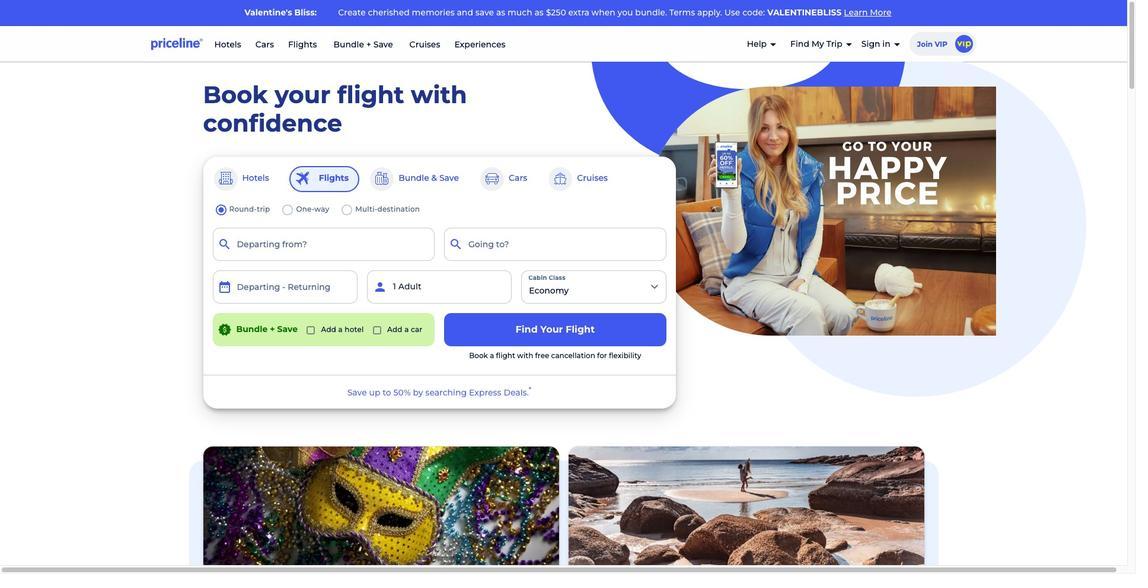 Task type: vqa. For each thing, say whether or not it's contained in the screenshot.
VIP
yes



Task type: describe. For each thing, give the bounding box(es) containing it.
find for find my trip
[[791, 39, 810, 49]]

cars inside button
[[509, 173, 528, 183]]

flights link
[[288, 39, 317, 50]]

add for add a car
[[387, 325, 403, 334]]

your
[[541, 324, 563, 335]]

+ inside flight-search-form element
[[270, 324, 275, 335]]

hotel
[[345, 325, 364, 334]]

find my trip
[[791, 39, 843, 49]]

0 vertical spatial cars
[[256, 39, 274, 50]]

save inside flight-search-form element
[[277, 324, 298, 335]]

1 horizontal spatial bundle + save
[[331, 39, 396, 50]]

partner airline logos image
[[416, 385, 582, 400]]

save inside button
[[440, 173, 459, 183]]

experiences
[[455, 39, 506, 50]]

help
[[747, 39, 767, 49]]

find your flight
[[516, 324, 595, 335]]

hotels button
[[213, 166, 280, 192]]

Going to? field
[[444, 228, 667, 261]]

bundle & save
[[399, 173, 459, 183]]

help button
[[747, 29, 777, 60]]

round-
[[229, 205, 257, 213]]

confidence
[[203, 108, 342, 137]]

bundle + save inside flight-search-form element
[[236, 324, 298, 335]]

0 horizontal spatial cruises
[[410, 39, 441, 50]]

valentinebliss
[[768, 7, 842, 18]]

create cherished memories and save as much as $250 extra when you bundle. terms apply. use code: valentinebliss learn more
[[338, 7, 892, 18]]

cruises link
[[410, 39, 441, 50]]

add a hotel
[[319, 325, 364, 334]]

add for add a hotel
[[321, 325, 337, 334]]

incredible
[[338, 387, 380, 397]]

destination
[[378, 205, 420, 213]]

Departing from? field
[[213, 228, 435, 261]]

a for hotel
[[339, 325, 343, 334]]

hotels link
[[214, 39, 241, 50]]

bliss:
[[295, 7, 317, 18]]

find for find your flight
[[516, 324, 538, 335]]

hotels inside button
[[242, 173, 269, 183]]

$250
[[546, 7, 567, 18]]

create
[[338, 7, 366, 18]]

more
[[871, 7, 892, 18]]

trip
[[257, 205, 270, 213]]

my
[[812, 39, 825, 49]]

airlines,
[[304, 387, 336, 397]]

book a flight with free cancellation for flexibility
[[469, 351, 642, 360]]

one-way
[[296, 205, 329, 213]]

for
[[598, 351, 607, 360]]

cars link
[[256, 39, 274, 50]]

cancellation
[[552, 351, 596, 360]]

book for book your flight with confidence
[[203, 80, 268, 109]]

cruises inside "button"
[[577, 173, 608, 183]]

0 horizontal spatial flights
[[288, 39, 317, 50]]

flights button
[[289, 166, 360, 192]]

0 vertical spatial save
[[374, 39, 393, 50]]

vip badge icon image
[[956, 35, 973, 53]]

join
[[918, 40, 933, 48]]

deals.
[[383, 387, 407, 397]]

trusted
[[270, 387, 302, 397]]

flight
[[566, 324, 595, 335]]

way
[[315, 205, 329, 213]]

join vip link
[[910, 32, 981, 56]]

apply.
[[698, 7, 723, 18]]

in
[[883, 39, 891, 49]]

Departing – Returning Date Picker field
[[213, 270, 358, 304]]

bundle.
[[636, 7, 668, 18]]

1 horizontal spatial bundle
[[334, 39, 364, 50]]



Task type: locate. For each thing, give the bounding box(es) containing it.
bundle + save link
[[331, 39, 396, 50]]

hotels up round-trip
[[242, 173, 269, 183]]

bundle down the create
[[334, 39, 364, 50]]

1 horizontal spatial book
[[469, 351, 488, 360]]

valentine's bliss:
[[245, 7, 317, 18]]

add
[[321, 325, 337, 334], [387, 325, 403, 334]]

when
[[592, 7, 616, 18]]

cars button
[[479, 166, 538, 192]]

0 vertical spatial hotels
[[214, 39, 241, 50]]

vip
[[935, 40, 948, 48]]

sign
[[862, 39, 881, 49]]

0 vertical spatial book
[[203, 80, 268, 109]]

0 horizontal spatial hotels
[[214, 39, 241, 50]]

with
[[411, 80, 467, 109], [517, 351, 534, 360]]

0 vertical spatial bundle + save
[[331, 39, 396, 50]]

as
[[497, 7, 506, 18], [535, 7, 544, 18]]

0 horizontal spatial book
[[203, 80, 268, 109]]

bundle
[[334, 39, 364, 50], [399, 173, 429, 183], [236, 324, 268, 335]]

find your flight button
[[444, 313, 667, 346]]

bundle + save down departing – returning date picker field
[[236, 324, 298, 335]]

&
[[432, 173, 437, 183]]

*
[[529, 386, 532, 394]]

1 horizontal spatial a
[[405, 325, 409, 334]]

a for car
[[405, 325, 409, 334]]

bundle inside flight-search-form element
[[236, 324, 268, 335]]

2 vertical spatial save
[[277, 324, 298, 335]]

flight-search-form element
[[208, 202, 671, 366]]

flight inside "book your flight with confidence"
[[337, 80, 405, 109]]

0 horizontal spatial as
[[497, 7, 506, 18]]

sign in button
[[862, 29, 901, 60]]

bundle left &
[[399, 173, 429, 183]]

2 vertical spatial bundle
[[236, 324, 268, 335]]

extra
[[569, 7, 590, 18]]

book for book a flight with free cancellation for flexibility
[[469, 351, 488, 360]]

0 vertical spatial +
[[367, 39, 371, 50]]

valentine's
[[245, 7, 292, 18]]

bundle inside button
[[399, 173, 429, 183]]

0 vertical spatial find
[[791, 39, 810, 49]]

1 vertical spatial with
[[517, 351, 534, 360]]

as left "$250"
[[535, 7, 544, 18]]

save
[[476, 7, 494, 18]]

1 vertical spatial bundle
[[399, 173, 429, 183]]

1 horizontal spatial cars
[[509, 173, 528, 183]]

a
[[339, 325, 343, 334], [405, 325, 409, 334], [490, 351, 494, 360]]

join vip
[[918, 40, 948, 48]]

1 horizontal spatial hotels
[[242, 173, 269, 183]]

1 vertical spatial flights
[[319, 173, 349, 183]]

0 vertical spatial cruises
[[410, 39, 441, 50]]

0 horizontal spatial save
[[277, 324, 298, 335]]

0 horizontal spatial flight
[[337, 80, 405, 109]]

add a car
[[385, 325, 423, 334]]

book inside "book your flight with confidence"
[[203, 80, 268, 109]]

flight
[[337, 80, 405, 109], [496, 351, 516, 360]]

experiences link
[[455, 39, 506, 50]]

bundle + save down the create
[[331, 39, 396, 50]]

1 vertical spatial flight
[[496, 351, 516, 360]]

flights up way
[[319, 173, 349, 183]]

learn
[[845, 7, 868, 18]]

cherished
[[368, 7, 410, 18]]

your
[[275, 80, 331, 109]]

trip
[[827, 39, 843, 49]]

hotels left cars link
[[214, 39, 241, 50]]

bundle + save
[[331, 39, 396, 50], [236, 324, 298, 335]]

1 horizontal spatial as
[[535, 7, 544, 18]]

1 vertical spatial hotels
[[242, 173, 269, 183]]

1 horizontal spatial find
[[791, 39, 810, 49]]

+
[[367, 39, 371, 50], [270, 324, 275, 335]]

a up partner airline logos on the bottom
[[490, 351, 494, 360]]

as right save
[[497, 7, 506, 18]]

0 horizontal spatial with
[[411, 80, 467, 109]]

free
[[536, 351, 550, 360]]

with left free
[[517, 351, 534, 360]]

2 horizontal spatial save
[[440, 173, 459, 183]]

0 horizontal spatial cars
[[256, 39, 274, 50]]

0 horizontal spatial find
[[516, 324, 538, 335]]

0 horizontal spatial a
[[339, 325, 343, 334]]

traveler selection text field
[[367, 270, 512, 304]]

1 vertical spatial find
[[516, 324, 538, 335]]

flight for free
[[496, 351, 516, 360]]

2 horizontal spatial a
[[490, 351, 494, 360]]

1 horizontal spatial add
[[387, 325, 403, 334]]

find
[[791, 39, 810, 49], [516, 324, 538, 335]]

0 horizontal spatial none field
[[213, 228, 435, 261]]

find my trip button
[[791, 29, 853, 60]]

None field
[[213, 228, 435, 261], [444, 228, 667, 261]]

save down departing – returning date picker field
[[277, 324, 298, 335]]

memories
[[412, 7, 455, 18]]

a for flight
[[490, 351, 494, 360]]

flights down bliss:
[[288, 39, 317, 50]]

0 horizontal spatial bundle + save
[[236, 324, 298, 335]]

a left car
[[405, 325, 409, 334]]

trusted airlines, incredible deals.
[[270, 387, 407, 397]]

save
[[374, 39, 393, 50], [440, 173, 459, 183], [277, 324, 298, 335]]

0 horizontal spatial add
[[321, 325, 337, 334]]

much
[[508, 7, 533, 18]]

add left car
[[387, 325, 403, 334]]

save down cherished
[[374, 39, 393, 50]]

1 vertical spatial save
[[440, 173, 459, 183]]

1 none field from the left
[[213, 228, 435, 261]]

1 vertical spatial cruises
[[577, 173, 608, 183]]

1 horizontal spatial with
[[517, 351, 534, 360]]

round-trip
[[229, 205, 270, 213]]

save right &
[[440, 173, 459, 183]]

0 vertical spatial with
[[411, 80, 467, 109]]

1 horizontal spatial flights
[[319, 173, 349, 183]]

none field going to?
[[444, 228, 667, 261]]

0 horizontal spatial +
[[270, 324, 275, 335]]

bundle down departing – returning date picker field
[[236, 324, 268, 335]]

sign in
[[862, 39, 891, 49]]

book down hotels link
[[203, 80, 268, 109]]

bundle & save button
[[369, 166, 470, 192]]

1 vertical spatial cars
[[509, 173, 528, 183]]

2 as from the left
[[535, 7, 544, 18]]

find inside button
[[516, 324, 538, 335]]

book
[[203, 80, 268, 109], [469, 351, 488, 360]]

use
[[725, 7, 741, 18]]

2 horizontal spatial bundle
[[399, 173, 429, 183]]

add left hotel
[[321, 325, 337, 334]]

with for book a flight with free cancellation for flexibility
[[517, 351, 534, 360]]

+ down departing – returning date picker field
[[270, 324, 275, 335]]

1 horizontal spatial save
[[374, 39, 393, 50]]

multi-destination
[[356, 205, 420, 213]]

find left your
[[516, 324, 538, 335]]

1 as from the left
[[497, 7, 506, 18]]

cars
[[256, 39, 274, 50], [509, 173, 528, 183]]

one-
[[296, 205, 315, 213]]

types of travel tab list
[[213, 166, 667, 192]]

multi-
[[356, 205, 378, 213]]

1 vertical spatial book
[[469, 351, 488, 360]]

with for book your flight with confidence
[[411, 80, 467, 109]]

1 horizontal spatial flight
[[496, 351, 516, 360]]

0 vertical spatial bundle
[[334, 39, 364, 50]]

2 none field from the left
[[444, 228, 667, 261]]

find inside dropdown button
[[791, 39, 810, 49]]

flight left free
[[496, 351, 516, 360]]

terms
[[670, 7, 696, 18]]

1 vertical spatial bundle + save
[[236, 324, 298, 335]]

flight for confidence
[[337, 80, 405, 109]]

with down cruises link
[[411, 80, 467, 109]]

flights
[[288, 39, 317, 50], [319, 173, 349, 183]]

with inside "book your flight with confidence"
[[411, 80, 467, 109]]

cruises
[[410, 39, 441, 50], [577, 173, 608, 183]]

flight down bundle + save 'link'
[[337, 80, 405, 109]]

a left hotel
[[339, 325, 343, 334]]

book inside flight-search-form element
[[469, 351, 488, 360]]

1 horizontal spatial cruises
[[577, 173, 608, 183]]

2 add from the left
[[387, 325, 403, 334]]

and
[[457, 7, 473, 18]]

flights inside button
[[319, 173, 349, 183]]

1 horizontal spatial +
[[367, 39, 371, 50]]

flexibility
[[609, 351, 642, 360]]

0 vertical spatial flight
[[337, 80, 405, 109]]

1 add from the left
[[321, 325, 337, 334]]

hotels
[[214, 39, 241, 50], [242, 173, 269, 183]]

0 vertical spatial flights
[[288, 39, 317, 50]]

code:
[[743, 7, 766, 18]]

find left my
[[791, 39, 810, 49]]

book your flight with confidence
[[203, 80, 467, 137]]

1 horizontal spatial none field
[[444, 228, 667, 261]]

1 vertical spatial +
[[270, 324, 275, 335]]

0 horizontal spatial bundle
[[236, 324, 268, 335]]

+ down cherished
[[367, 39, 371, 50]]

none field departing from?
[[213, 228, 435, 261]]

book up partner airline logos on the bottom
[[469, 351, 488, 360]]

you
[[618, 7, 633, 18]]

car
[[411, 325, 423, 334]]

with inside flight-search-form element
[[517, 351, 534, 360]]

priceline.com home image
[[151, 37, 203, 50]]

cruises button
[[548, 166, 619, 192]]



